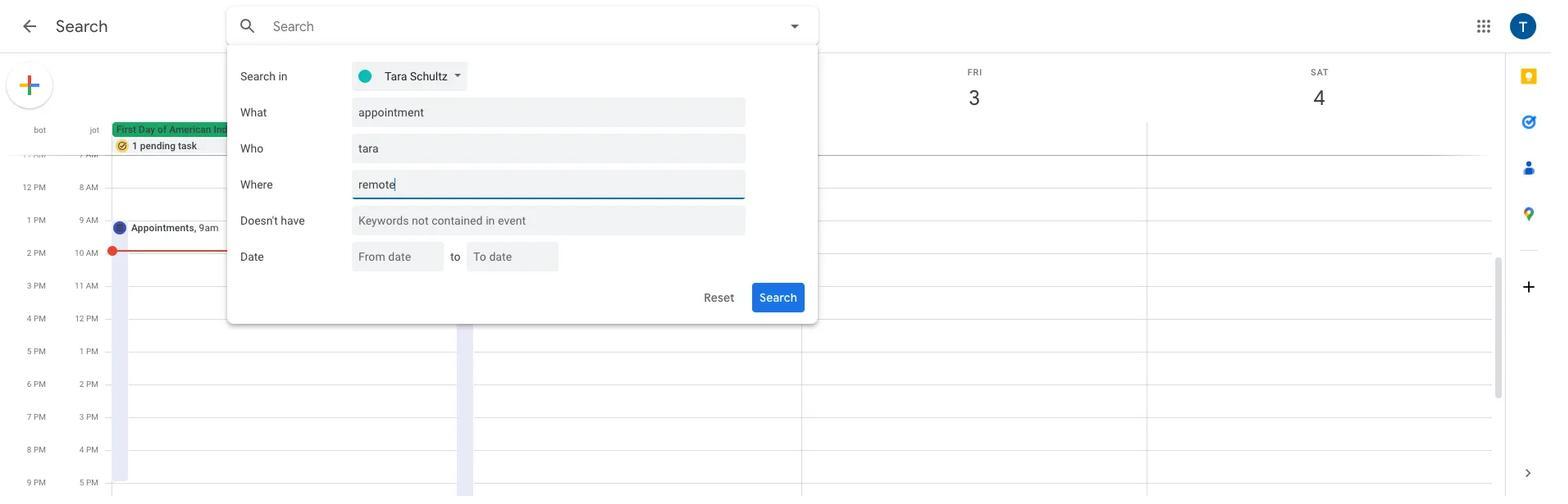 Task type: describe. For each thing, give the bounding box(es) containing it.
2 9am from the left
[[544, 222, 564, 234]]

1 horizontal spatial 12
[[75, 314, 84, 323]]

am down jot
[[86, 150, 98, 159]]

jot
[[90, 126, 99, 135]]

Keywords not contained in event text field
[[359, 206, 733, 235]]

8 pm
[[27, 446, 46, 455]]

american
[[169, 124, 211, 135]]

1 horizontal spatial 3
[[79, 413, 84, 422]]

1 horizontal spatial 11
[[75, 281, 84, 290]]

Keywords contained in event text field
[[359, 98, 733, 127]]

1 appointments , 9am from the left
[[131, 222, 219, 234]]

first day of american indian heritage month button
[[112, 122, 447, 137]]

0 horizontal spatial 1 pm
[[27, 216, 46, 225]]

row containing first day of american indian heritage month
[[105, 122, 1506, 155]]

search in
[[240, 70, 288, 83]]

search for search in
[[240, 70, 276, 83]]

2 , from the left
[[539, 222, 542, 234]]

8 for 8 pm
[[27, 446, 32, 455]]

7 am
[[79, 150, 98, 159]]

cell containing first day of american indian heritage month
[[112, 122, 457, 155]]

am right the 10
[[86, 249, 98, 258]]

1 vertical spatial 5
[[79, 478, 84, 487]]

1 inside button
[[132, 140, 138, 152]]

9 am
[[79, 216, 98, 225]]

6
[[27, 380, 32, 389]]

doesn't have
[[240, 214, 305, 227]]

wed
[[275, 67, 296, 78]]

search image
[[231, 10, 264, 43]]

4 inside sat 4
[[1313, 85, 1325, 112]]

month
[[283, 124, 312, 135]]

have
[[281, 214, 305, 227]]

1 horizontal spatial 2
[[79, 380, 84, 389]]

search heading
[[56, 16, 108, 37]]

who
[[240, 142, 263, 155]]

of
[[158, 124, 167, 135]]

1 horizontal spatial 1 pm
[[79, 347, 98, 356]]

0 horizontal spatial 4 pm
[[27, 314, 46, 323]]

sat
[[1311, 67, 1330, 78]]

search options image
[[779, 10, 811, 43]]

sat 4
[[1311, 67, 1330, 112]]

0 horizontal spatial 4
[[27, 314, 32, 323]]

1 vertical spatial 4 pm
[[79, 446, 98, 455]]

1 horizontal spatial 4
[[79, 446, 84, 455]]

Enter a participant or organiser text field
[[359, 134, 733, 163]]

4 cell from the left
[[1147, 122, 1492, 155]]

1 appointments from the left
[[131, 222, 194, 234]]

7 for 7 am
[[79, 150, 84, 159]]

am down the 10 am
[[86, 281, 98, 290]]

none search field containing search in
[[226, 7, 819, 324]]

1 horizontal spatial 12 pm
[[75, 314, 98, 323]]

6 pm
[[27, 380, 46, 389]]

1 pending task button
[[112, 139, 447, 153]]

am down bot
[[33, 150, 46, 159]]

first day of american indian heritage month
[[117, 124, 312, 135]]

4 link
[[1301, 80, 1339, 117]]

1 vertical spatial 11 am
[[75, 281, 98, 290]]

0 vertical spatial 12 pm
[[22, 183, 46, 192]]

2 appointments , 9am from the left
[[476, 222, 564, 234]]

Search text field
[[273, 19, 739, 35]]

am up 9 am
[[86, 183, 98, 192]]



Task type: locate. For each thing, give the bounding box(es) containing it.
0 vertical spatial 4
[[1313, 85, 1325, 112]]

2 vertical spatial 3
[[79, 413, 84, 422]]

0 horizontal spatial 12 pm
[[22, 183, 46, 192]]

2 left the 10
[[27, 249, 32, 258]]

1 horizontal spatial 9
[[79, 216, 84, 225]]

0 vertical spatial 7
[[79, 150, 84, 159]]

schultz
[[410, 70, 448, 83]]

to
[[450, 250, 461, 263]]

1 cell from the left
[[112, 122, 457, 155]]

pending
[[140, 140, 176, 152]]

4 right 8 pm
[[79, 446, 84, 455]]

11 left 7 am
[[22, 150, 31, 159]]

5 pm right 9 pm
[[79, 478, 98, 487]]

1 horizontal spatial 9am
[[544, 222, 564, 234]]

7
[[79, 150, 84, 159], [27, 413, 32, 422]]

7 up 8 am
[[79, 150, 84, 159]]

heritage
[[243, 124, 281, 135]]

1 vertical spatial 4
[[27, 314, 32, 323]]

0 horizontal spatial 1
[[27, 216, 32, 225]]

0 horizontal spatial 9
[[27, 478, 32, 487]]

0 horizontal spatial 11 am
[[22, 150, 46, 159]]

12
[[22, 183, 32, 192], [75, 314, 84, 323]]

,
[[194, 222, 196, 234], [539, 222, 542, 234]]

0 horizontal spatial 3 pm
[[27, 281, 46, 290]]

1 vertical spatial 1
[[27, 216, 32, 225]]

9am
[[199, 222, 219, 234], [544, 222, 564, 234]]

8 down 7 am
[[79, 183, 84, 192]]

0 vertical spatial 5
[[27, 347, 32, 356]]

1 horizontal spatial 7
[[79, 150, 84, 159]]

9am down "enter a location or room" text box
[[544, 222, 564, 234]]

1 vertical spatial 2 pm
[[79, 380, 98, 389]]

0 horizontal spatial 2 pm
[[27, 249, 46, 258]]

tara schultz
[[385, 70, 448, 83]]

search right go back image
[[56, 16, 108, 37]]

9 up the 10
[[79, 216, 84, 225]]

5 pm
[[27, 347, 46, 356], [79, 478, 98, 487]]

1 vertical spatial 8
[[27, 446, 32, 455]]

1
[[132, 140, 138, 152], [27, 216, 32, 225], [79, 347, 84, 356]]

7 pm
[[27, 413, 46, 422]]

0 horizontal spatial 11
[[22, 150, 31, 159]]

0 horizontal spatial 7
[[27, 413, 32, 422]]

search for search
[[56, 16, 108, 37]]

4
[[1313, 85, 1325, 112], [27, 314, 32, 323], [79, 446, 84, 455]]

1 9am from the left
[[199, 222, 219, 234]]

0 vertical spatial 2
[[27, 249, 32, 258]]

2 appointments from the left
[[476, 222, 539, 234]]

, up to date text field at the left of the page
[[539, 222, 542, 234]]

1 horizontal spatial search
[[240, 70, 276, 83]]

1 horizontal spatial 5 pm
[[79, 478, 98, 487]]

1 vertical spatial 11
[[75, 281, 84, 290]]

where
[[240, 178, 273, 191]]

2 vertical spatial 4
[[79, 446, 84, 455]]

0 horizontal spatial 8
[[27, 446, 32, 455]]

1 vertical spatial 12
[[75, 314, 84, 323]]

0 vertical spatial 1
[[132, 140, 138, 152]]

appointments , 9am
[[131, 222, 219, 234], [476, 222, 564, 234]]

12 left 8 am
[[22, 183, 32, 192]]

2 pm
[[27, 249, 46, 258], [79, 380, 98, 389]]

2 vertical spatial 1
[[79, 347, 84, 356]]

7 down 6
[[27, 413, 32, 422]]

0 horizontal spatial 5 pm
[[27, 347, 46, 356]]

doesn't
[[240, 214, 278, 227]]

3 link
[[956, 80, 994, 117]]

9 down 8 pm
[[27, 478, 32, 487]]

12 down the 10
[[75, 314, 84, 323]]

0 vertical spatial 11 am
[[22, 150, 46, 159]]

2 horizontal spatial 4
[[1313, 85, 1325, 112]]

11 am down the 10 am
[[75, 281, 98, 290]]

2
[[27, 249, 32, 258], [79, 380, 84, 389]]

9
[[79, 216, 84, 225], [27, 478, 32, 487]]

10 am
[[75, 249, 98, 258]]

12 pm down the 10 am
[[75, 314, 98, 323]]

12 pm
[[22, 183, 46, 192], [75, 314, 98, 323]]

5 up 6
[[27, 347, 32, 356]]

0 vertical spatial 5 pm
[[27, 347, 46, 356]]

0 vertical spatial 11
[[22, 150, 31, 159]]

9am left doesn't
[[199, 222, 219, 234]]

2 horizontal spatial 3
[[968, 85, 980, 112]]

fri 3
[[968, 67, 983, 112]]

in
[[279, 70, 288, 83]]

8 up 9 pm
[[27, 446, 32, 455]]

1 horizontal spatial 3 pm
[[79, 413, 98, 422]]

0 vertical spatial 2 pm
[[27, 249, 46, 258]]

0 horizontal spatial 3
[[27, 281, 32, 290]]

0 vertical spatial 4 pm
[[27, 314, 46, 323]]

0 vertical spatial search
[[56, 16, 108, 37]]

1 horizontal spatial 1
[[79, 347, 84, 356]]

1 pending task
[[132, 140, 197, 152]]

Enter a location or room text field
[[359, 170, 733, 199]]

am down 8 am
[[86, 216, 98, 225]]

search
[[56, 16, 108, 37], [240, 70, 276, 83]]

3 cell from the left
[[802, 122, 1147, 155]]

To date text field
[[474, 242, 546, 272]]

0 vertical spatial 8
[[79, 183, 84, 192]]

2 pm left the 10
[[27, 249, 46, 258]]

10
[[75, 249, 84, 258]]

4 pm right 8 pm
[[79, 446, 98, 455]]

0 horizontal spatial search
[[56, 16, 108, 37]]

2 pm right 6 pm
[[79, 380, 98, 389]]

tara
[[385, 70, 407, 83]]

0 horizontal spatial 9am
[[199, 222, 219, 234]]

11 am down bot
[[22, 150, 46, 159]]

0 horizontal spatial 5
[[27, 347, 32, 356]]

1 horizontal spatial ,
[[539, 222, 542, 234]]

1 vertical spatial 12 pm
[[75, 314, 98, 323]]

8 for 8 am
[[79, 183, 84, 192]]

5 right 9 pm
[[79, 478, 84, 487]]

1 vertical spatial 3 pm
[[79, 413, 98, 422]]

0 horizontal spatial ,
[[194, 222, 196, 234]]

date
[[240, 250, 264, 263]]

1 horizontal spatial appointments
[[476, 222, 539, 234]]

0 vertical spatial 1 pm
[[27, 216, 46, 225]]

grid
[[0, 53, 1506, 496]]

11 am
[[22, 150, 46, 159], [75, 281, 98, 290]]

11 down the 10
[[75, 281, 84, 290]]

1 vertical spatial 7
[[27, 413, 32, 422]]

0 vertical spatial 9
[[79, 216, 84, 225]]

11
[[22, 150, 31, 159], [75, 281, 84, 290]]

1 horizontal spatial 2 pm
[[79, 380, 98, 389]]

0 vertical spatial 3 pm
[[27, 281, 46, 290]]

task
[[178, 140, 197, 152]]

tab list
[[1506, 53, 1552, 450]]

1 horizontal spatial appointments , 9am
[[476, 222, 564, 234]]

go back image
[[20, 16, 39, 36]]

1 horizontal spatial 4 pm
[[79, 446, 98, 455]]

day
[[139, 124, 155, 135]]

9 for 9 am
[[79, 216, 84, 225]]

search left in
[[240, 70, 276, 83]]

1 vertical spatial 1 pm
[[79, 347, 98, 356]]

None search field
[[226, 7, 819, 324]]

12 pm left 8 am
[[22, 183, 46, 192]]

0 horizontal spatial 12
[[22, 183, 32, 192]]

row
[[105, 122, 1506, 155]]

, left doesn't
[[194, 222, 196, 234]]

3 pm
[[27, 281, 46, 290], [79, 413, 98, 422]]

2 cell from the left
[[457, 122, 802, 155]]

8
[[79, 183, 84, 192], [27, 446, 32, 455]]

1 pm
[[27, 216, 46, 225], [79, 347, 98, 356]]

4 down sat
[[1313, 85, 1325, 112]]

9 for 9 pm
[[27, 478, 32, 487]]

what
[[240, 106, 267, 119]]

am
[[33, 150, 46, 159], [86, 150, 98, 159], [86, 183, 98, 192], [86, 216, 98, 225], [86, 249, 98, 258], [86, 281, 98, 290]]

1 , from the left
[[194, 222, 196, 234]]

1 vertical spatial 5 pm
[[79, 478, 98, 487]]

0 vertical spatial 3
[[968, 85, 980, 112]]

From date text field
[[359, 242, 431, 272]]

fri
[[968, 67, 983, 78]]

bot
[[34, 126, 46, 135]]

grid containing 3
[[0, 53, 1506, 496]]

4 pm up 6 pm
[[27, 314, 46, 323]]

appointments up to date text field at the left of the page
[[476, 222, 539, 234]]

2 horizontal spatial 1
[[132, 140, 138, 152]]

3
[[968, 85, 980, 112], [27, 281, 32, 290], [79, 413, 84, 422]]

0 horizontal spatial 2
[[27, 249, 32, 258]]

1 vertical spatial 2
[[79, 380, 84, 389]]

8 am
[[79, 183, 98, 192]]

5 pm up 6 pm
[[27, 347, 46, 356]]

cell
[[112, 122, 457, 155], [457, 122, 802, 155], [802, 122, 1147, 155], [1147, 122, 1492, 155]]

1 vertical spatial search
[[240, 70, 276, 83]]

0 horizontal spatial appointments
[[131, 222, 194, 234]]

0 horizontal spatial appointments , 9am
[[131, 222, 219, 234]]

1 horizontal spatial 5
[[79, 478, 84, 487]]

appointments right 9 am
[[131, 222, 194, 234]]

1 vertical spatial 9
[[27, 478, 32, 487]]

indian
[[214, 124, 241, 135]]

5
[[27, 347, 32, 356], [79, 478, 84, 487]]

9 pm
[[27, 478, 46, 487]]

3 inside fri 3
[[968, 85, 980, 112]]

pm
[[34, 183, 46, 192], [34, 216, 46, 225], [34, 249, 46, 258], [34, 281, 46, 290], [34, 314, 46, 323], [86, 314, 98, 323], [34, 347, 46, 356], [86, 347, 98, 356], [34, 380, 46, 389], [86, 380, 98, 389], [34, 413, 46, 422], [86, 413, 98, 422], [34, 446, 46, 455], [86, 446, 98, 455], [34, 478, 46, 487], [86, 478, 98, 487]]

7 for 7 pm
[[27, 413, 32, 422]]

1 horizontal spatial 8
[[79, 183, 84, 192]]

appointments
[[131, 222, 194, 234], [476, 222, 539, 234]]

4 up 6
[[27, 314, 32, 323]]

0 vertical spatial 12
[[22, 183, 32, 192]]

1 horizontal spatial 11 am
[[75, 281, 98, 290]]

4 pm
[[27, 314, 46, 323], [79, 446, 98, 455]]

1 vertical spatial 3
[[27, 281, 32, 290]]

first
[[117, 124, 136, 135]]

2 right 6 pm
[[79, 380, 84, 389]]



Task type: vqa. For each thing, say whether or not it's contained in the screenshot.
OTHER CALENDARS dropdown button
no



